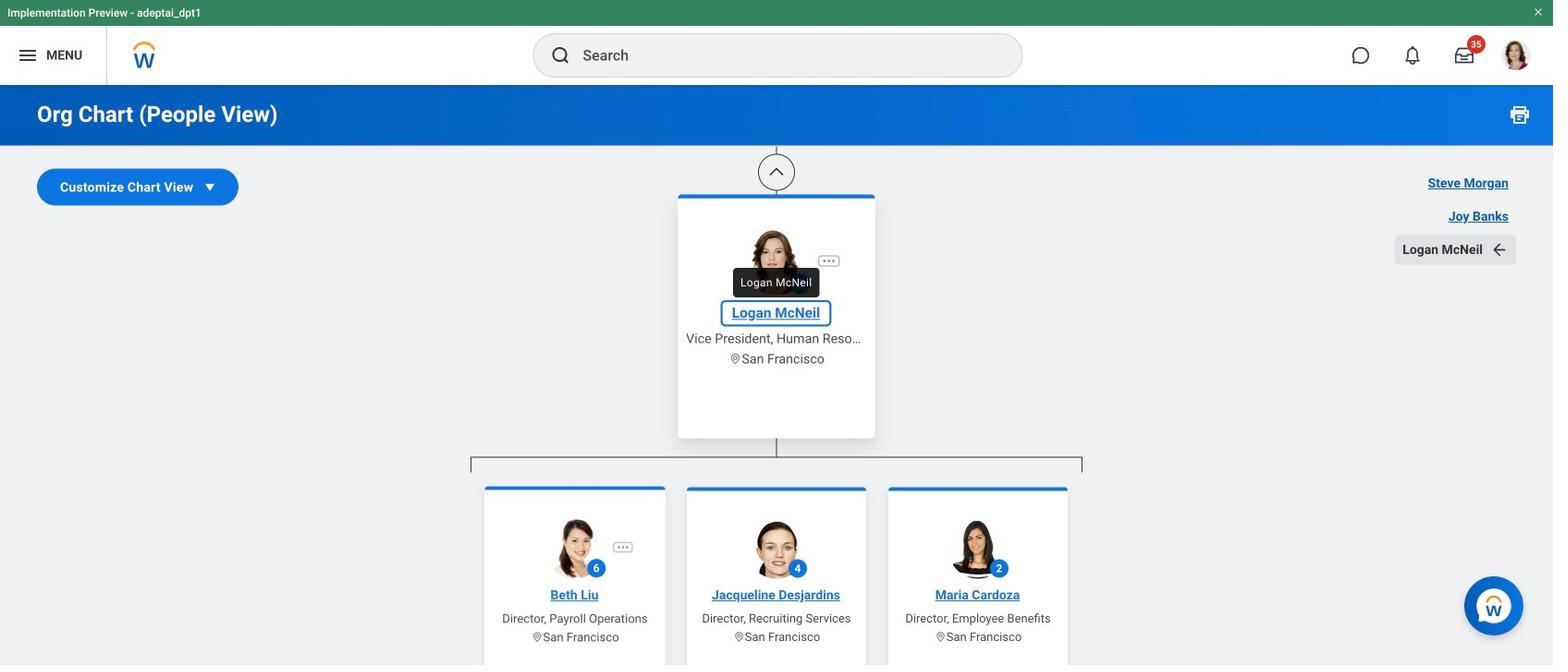 Task type: describe. For each thing, give the bounding box(es) containing it.
close environment banner image
[[1533, 6, 1545, 18]]

chevron up image
[[768, 163, 786, 182]]

profile logan mcneil image
[[1502, 41, 1532, 74]]

logan mcneil, logan mcneil, 3 direct reports element
[[471, 473, 1083, 666]]

Search Workday  search field
[[583, 35, 985, 76]]

caret down image
[[201, 178, 219, 197]]

related actions image
[[618, 538, 633, 553]]

justify image
[[17, 44, 39, 67]]



Task type: locate. For each thing, give the bounding box(es) containing it.
1 horizontal spatial location image
[[733, 632, 745, 644]]

0 vertical spatial location image
[[729, 353, 742, 366]]

banner
[[0, 0, 1554, 85]]

0 horizontal spatial location image
[[529, 634, 542, 646]]

location image
[[729, 353, 742, 366], [935, 632, 947, 644]]

main content
[[0, 0, 1554, 666]]

tooltip
[[728, 263, 825, 303]]

0 horizontal spatial location image
[[729, 353, 742, 366]]

related actions image
[[822, 254, 837, 269]]

location image inside the logan mcneil, logan mcneil, 3 direct reports element
[[935, 632, 947, 644]]

print org chart image
[[1509, 104, 1532, 126]]

1 vertical spatial location image
[[935, 632, 947, 644]]

search image
[[550, 44, 572, 67]]

1 horizontal spatial location image
[[935, 632, 947, 644]]

inbox large image
[[1456, 46, 1474, 65]]

notifications large image
[[1404, 46, 1422, 65]]

location image
[[733, 632, 745, 644], [529, 634, 542, 646]]

arrow left image
[[1491, 241, 1509, 259]]



Task type: vqa. For each thing, say whether or not it's contained in the screenshot.
Worker
no



